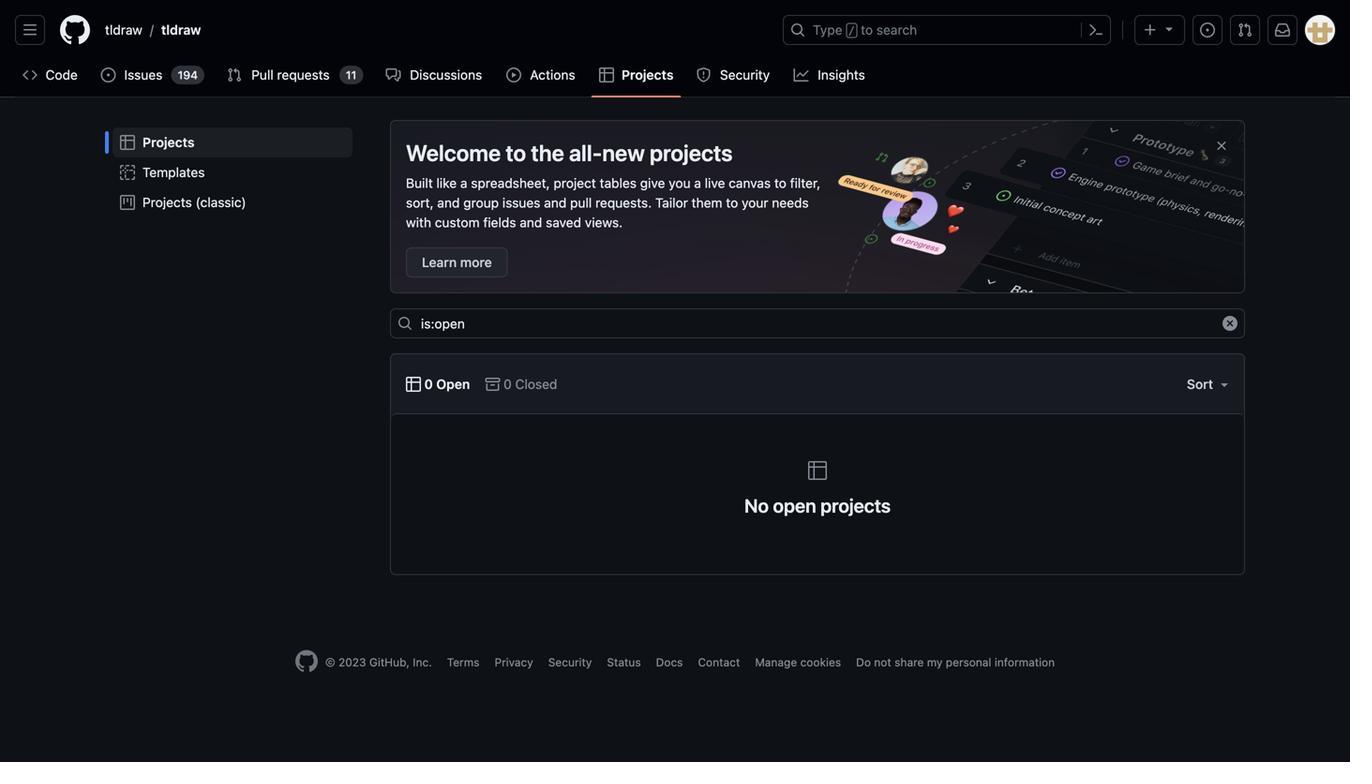 Task type: vqa. For each thing, say whether or not it's contained in the screenshot.
Projects link
yes



Task type: describe. For each thing, give the bounding box(es) containing it.
with
[[406, 215, 431, 230]]

1 horizontal spatial projects
[[821, 495, 891, 517]]

0 vertical spatial security
[[720, 67, 770, 83]]

project image
[[120, 195, 135, 210]]

open
[[436, 377, 470, 392]]

contact
[[698, 656, 740, 669]]

insights
[[818, 67, 865, 83]]

2 horizontal spatial and
[[544, 195, 567, 211]]

more
[[460, 255, 492, 270]]

issues
[[503, 195, 541, 211]]

0 horizontal spatial projects link
[[113, 128, 353, 158]]

table image up project template icon
[[120, 135, 135, 150]]

your
[[742, 195, 769, 211]]

tldraw / tldraw
[[105, 22, 201, 38]]

learn more
[[422, 255, 492, 270]]

list containing tldraw / tldraw
[[98, 15, 772, 45]]

0 for closed
[[504, 377, 512, 392]]

table image up no open projects
[[807, 460, 829, 482]]

close image
[[1215, 138, 1230, 153]]

archive image
[[485, 377, 500, 392]]

2 a from the left
[[694, 175, 701, 191]]

search
[[877, 22, 917, 38]]

code image
[[23, 68, 38, 83]]

docs link
[[656, 656, 683, 669]]

share
[[895, 656, 924, 669]]

learn
[[422, 255, 457, 270]]

manage cookies
[[755, 656, 841, 669]]

cookies
[[801, 656, 841, 669]]

0 vertical spatial projects
[[622, 67, 674, 83]]

templates link
[[113, 158, 353, 188]]

notifications image
[[1275, 23, 1291, 38]]

requests
[[277, 67, 330, 83]]

live
[[705, 175, 725, 191]]

issue opened image for git pull request icon
[[1200, 23, 1215, 38]]

like
[[437, 175, 457, 191]]

status
[[607, 656, 641, 669]]

manage cookies button
[[755, 654, 841, 671]]

©
[[325, 656, 335, 669]]

all-
[[569, 140, 602, 166]]

tables
[[600, 175, 637, 191]]

learn more link
[[406, 248, 508, 278]]

do not share my personal information
[[856, 656, 1055, 669]]

discussions link
[[378, 61, 492, 89]]

welcome to the all-new projects built like a spreadsheet, project tables give you a live canvas to filter, sort, and group issues and pull requests. tailor them to your needs with custom fields and saved views.
[[406, 140, 821, 230]]

saved
[[546, 215, 582, 230]]

command palette image
[[1089, 23, 1104, 38]]

do not share my personal information button
[[856, 654, 1055, 671]]

type
[[813, 22, 843, 38]]

2 vertical spatial projects
[[143, 195, 192, 210]]

to up "spreadsheet," at top
[[506, 140, 526, 166]]

welcome
[[406, 140, 501, 166]]

code
[[46, 67, 78, 83]]

do
[[856, 656, 871, 669]]

issues
[[124, 67, 163, 83]]

templates
[[143, 165, 205, 180]]

open
[[773, 495, 816, 517]]

project template image
[[120, 165, 135, 180]]

(classic)
[[196, 195, 246, 210]]

personal
[[946, 656, 992, 669]]

0 for open
[[424, 377, 433, 392]]

0 open
[[421, 377, 470, 392]]

projects inside welcome to the all-new projects built like a spreadsheet, project tables give you a live canvas to filter, sort, and group issues and pull requests. tailor them to your needs with custom fields and saved views.
[[650, 140, 733, 166]]

issue opened image for git pull request image
[[101, 68, 116, 83]]

insights link
[[787, 61, 874, 89]]

custom
[[435, 215, 480, 230]]

spreadsheet,
[[471, 175, 550, 191]]

status link
[[607, 656, 641, 669]]

0 vertical spatial homepage image
[[60, 15, 90, 45]]

built
[[406, 175, 433, 191]]

/ for type
[[848, 24, 855, 38]]

actions
[[530, 67, 575, 83]]

them
[[692, 195, 723, 211]]

table image inside 0 open link
[[406, 377, 421, 392]]

11
[[346, 68, 357, 82]]

sort,
[[406, 195, 434, 211]]

projects (classic) link
[[113, 188, 353, 218]]

contact link
[[698, 656, 740, 669]]

list containing projects
[[105, 120, 360, 225]]

needs
[[772, 195, 809, 211]]



Task type: locate. For each thing, give the bounding box(es) containing it.
git pull request image
[[1238, 23, 1253, 38]]

table image left open
[[406, 377, 421, 392]]

0 left open
[[424, 377, 433, 392]]

0 closed link
[[485, 375, 558, 394]]

my
[[927, 656, 943, 669]]

1 vertical spatial projects
[[821, 495, 891, 517]]

fields
[[483, 215, 516, 230]]

terms link
[[447, 656, 480, 669]]

1 horizontal spatial a
[[694, 175, 701, 191]]

and down issues
[[520, 215, 542, 230]]

/ right type
[[848, 24, 855, 38]]

triangle down image
[[1162, 21, 1177, 36]]

1 horizontal spatial /
[[848, 24, 855, 38]]

projects left shield icon
[[622, 67, 674, 83]]

give
[[640, 175, 665, 191]]

a right like
[[460, 175, 468, 191]]

2 tldraw from the left
[[161, 22, 201, 38]]

projects link left shield icon
[[592, 61, 681, 89]]

1 tldraw from the left
[[105, 22, 142, 38]]

/ up issues
[[150, 22, 154, 38]]

a left live
[[694, 175, 701, 191]]

/ for tldraw
[[150, 22, 154, 38]]

shield image
[[696, 68, 711, 83]]

0 horizontal spatial tldraw link
[[98, 15, 150, 45]]

projects up templates on the left top of the page
[[143, 135, 195, 150]]

0 horizontal spatial 0
[[424, 377, 433, 392]]

privacy
[[495, 656, 533, 669]]

graph image
[[794, 68, 809, 83]]

information
[[995, 656, 1055, 669]]

2 0 from the left
[[504, 377, 512, 392]]

2 tldraw link from the left
[[154, 15, 209, 45]]

0 horizontal spatial tldraw
[[105, 22, 142, 38]]

pull requests
[[251, 67, 330, 83]]

project
[[554, 175, 596, 191]]

1 vertical spatial security link
[[548, 656, 592, 669]]

0 horizontal spatial issue opened image
[[101, 68, 116, 83]]

tldraw link
[[98, 15, 150, 45], [154, 15, 209, 45]]

filter,
[[790, 175, 821, 191]]

Search all projects text field
[[390, 309, 1245, 339]]

pull
[[251, 67, 274, 83]]

projects up you at the top of the page
[[650, 140, 733, 166]]

2023
[[339, 656, 366, 669]]

0 vertical spatial security link
[[689, 61, 779, 89]]

0 right archive icon
[[504, 377, 512, 392]]

0 vertical spatial issue opened image
[[1200, 23, 1215, 38]]

clear image
[[1223, 316, 1238, 331]]

projects right open
[[821, 495, 891, 517]]

1 horizontal spatial projects link
[[592, 61, 681, 89]]

0 horizontal spatial projects
[[650, 140, 733, 166]]

type / to search
[[813, 22, 917, 38]]

group
[[463, 195, 499, 211]]

security right shield icon
[[720, 67, 770, 83]]

to left "your"
[[726, 195, 738, 211]]

and up saved
[[544, 195, 567, 211]]

1 vertical spatial projects
[[143, 135, 195, 150]]

0 open link
[[406, 375, 470, 394]]

github,
[[369, 656, 410, 669]]

0 horizontal spatial security link
[[548, 656, 592, 669]]

you
[[669, 175, 691, 191]]

canvas
[[729, 175, 771, 191]]

0 vertical spatial projects link
[[592, 61, 681, 89]]

to
[[861, 22, 873, 38], [506, 140, 526, 166], [775, 175, 787, 191], [726, 195, 738, 211]]

not
[[874, 656, 892, 669]]

tldraw link up issues
[[98, 15, 150, 45]]

and down like
[[437, 195, 460, 211]]

projects (classic)
[[143, 195, 246, 210]]

tldraw up 194
[[161, 22, 201, 38]]

triangle down image
[[1217, 377, 1232, 392]]

homepage image up code
[[60, 15, 90, 45]]

0 horizontal spatial a
[[460, 175, 468, 191]]

play image
[[507, 68, 522, 83]]

manage
[[755, 656, 797, 669]]

to up needs at the top
[[775, 175, 787, 191]]

projects link up projects (classic) link
[[113, 128, 353, 158]]

0 horizontal spatial security
[[548, 656, 592, 669]]

projects down templates on the left top of the page
[[143, 195, 192, 210]]

code link
[[15, 61, 86, 89]]

security link left the graph icon on the top of page
[[689, 61, 779, 89]]

privacy link
[[495, 656, 533, 669]]

projects link
[[592, 61, 681, 89], [113, 128, 353, 158]]

1 0 from the left
[[424, 377, 433, 392]]

table image
[[599, 68, 614, 83], [120, 135, 135, 150], [406, 377, 421, 392], [807, 460, 829, 482]]

tailor
[[656, 195, 688, 211]]

0 horizontal spatial and
[[437, 195, 460, 211]]

/ inside tldraw / tldraw
[[150, 22, 154, 38]]

search image
[[398, 316, 413, 331]]

pull
[[570, 195, 592, 211]]

security link left status link
[[548, 656, 592, 669]]

inc.
[[413, 656, 432, 669]]

the
[[531, 140, 564, 166]]

requests.
[[596, 195, 652, 211]]

0 vertical spatial projects
[[650, 140, 733, 166]]

security link
[[689, 61, 779, 89], [548, 656, 592, 669]]

1 vertical spatial list
[[105, 120, 360, 225]]

actions link
[[499, 61, 584, 89]]

homepage image
[[60, 15, 90, 45], [295, 650, 318, 673]]

issue opened image left issues
[[101, 68, 116, 83]]

docs
[[656, 656, 683, 669]]

a
[[460, 175, 468, 191], [694, 175, 701, 191]]

git pull request image
[[227, 68, 242, 83]]

1 vertical spatial issue opened image
[[101, 68, 116, 83]]

1 horizontal spatial 0
[[504, 377, 512, 392]]

views.
[[585, 215, 623, 230]]

comment discussion image
[[386, 68, 401, 83]]

1 horizontal spatial homepage image
[[295, 650, 318, 673]]

terms
[[447, 656, 480, 669]]

homepage image left ©
[[295, 650, 318, 673]]

1 a from the left
[[460, 175, 468, 191]]

1 horizontal spatial security
[[720, 67, 770, 83]]

0 vertical spatial list
[[98, 15, 772, 45]]

no
[[745, 495, 769, 517]]

0
[[424, 377, 433, 392], [504, 377, 512, 392]]

sort button
[[1186, 370, 1232, 400]]

tldraw
[[105, 22, 142, 38], [161, 22, 201, 38]]

0 horizontal spatial /
[[150, 22, 154, 38]]

list
[[98, 15, 772, 45], [105, 120, 360, 225]]

security
[[720, 67, 770, 83], [548, 656, 592, 669]]

0 horizontal spatial homepage image
[[60, 15, 90, 45]]

to left search
[[861, 22, 873, 38]]

plus image
[[1143, 23, 1158, 38]]

194
[[178, 68, 198, 82]]

issue opened image left git pull request icon
[[1200, 23, 1215, 38]]

1 horizontal spatial security link
[[689, 61, 779, 89]]

1 horizontal spatial and
[[520, 215, 542, 230]]

new
[[602, 140, 645, 166]]

tldraw up issues
[[105, 22, 142, 38]]

security left status link
[[548, 656, 592, 669]]

sort
[[1187, 377, 1214, 392]]

/
[[150, 22, 154, 38], [848, 24, 855, 38]]

0 closed
[[500, 377, 558, 392]]

discussions
[[410, 67, 482, 83]]

tldraw link up 194
[[154, 15, 209, 45]]

1 tldraw link from the left
[[98, 15, 150, 45]]

1 vertical spatial homepage image
[[295, 650, 318, 673]]

table image right actions
[[599, 68, 614, 83]]

1 horizontal spatial issue opened image
[[1200, 23, 1215, 38]]

issue opened image
[[1200, 23, 1215, 38], [101, 68, 116, 83]]

/ inside type / to search
[[848, 24, 855, 38]]

closed
[[515, 377, 558, 392]]

1 horizontal spatial tldraw
[[161, 22, 201, 38]]

© 2023 github, inc.
[[325, 656, 432, 669]]

1 horizontal spatial tldraw link
[[154, 15, 209, 45]]

projects
[[650, 140, 733, 166], [821, 495, 891, 517]]

no open projects
[[745, 495, 891, 517]]

projects
[[622, 67, 674, 83], [143, 135, 195, 150], [143, 195, 192, 210]]

1 vertical spatial projects link
[[113, 128, 353, 158]]

1 vertical spatial security
[[548, 656, 592, 669]]



